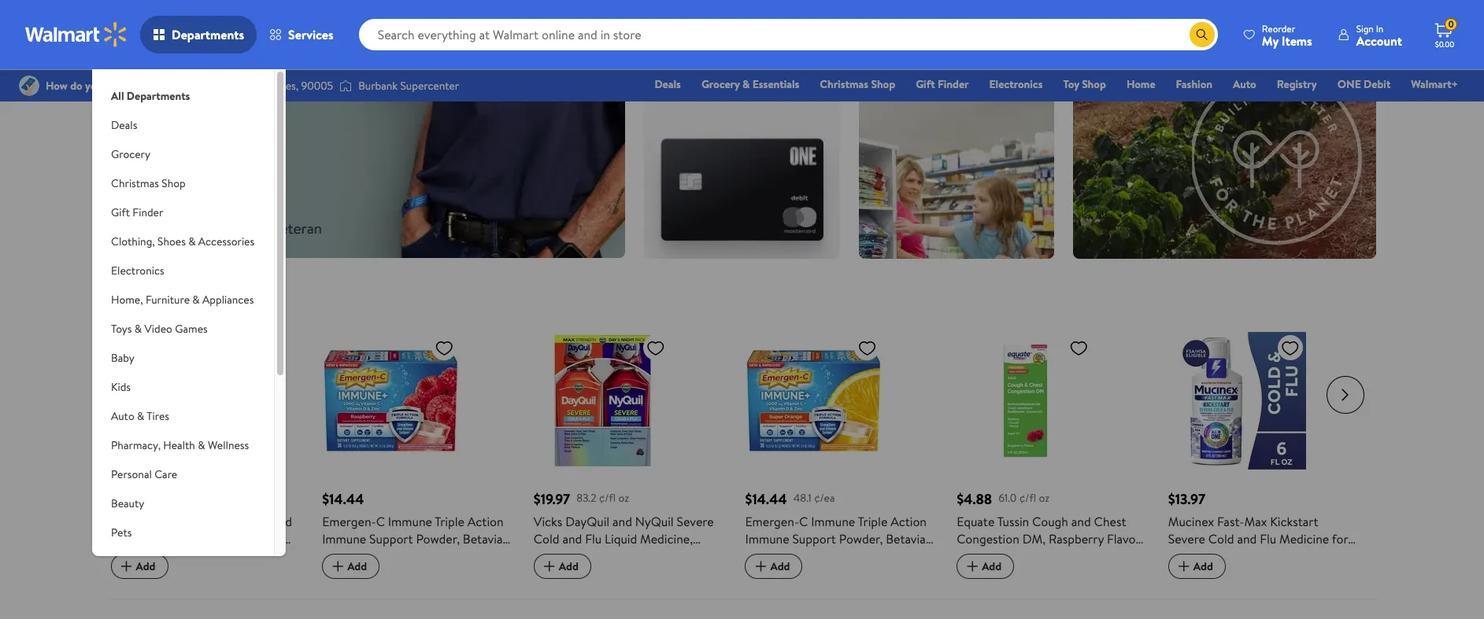 Task type: vqa. For each thing, say whether or not it's contained in the screenshot.
View store directory link
no



Task type: describe. For each thing, give the bounding box(es) containing it.
beauty
[[111, 496, 144, 512]]

83.2
[[577, 491, 596, 507]]

raspberry inside $14.44 emergen-c immune  triple action immune support powder, betavia (r), 1000mg vitamin c, b vitamins, vitamin d and antioxidants, raspberry – 30 count
[[396, 583, 452, 600]]

add for 1st add to cart icon
[[559, 559, 579, 575]]

services button
[[257, 16, 346, 54]]

one debit link
[[1331, 76, 1398, 93]]

non-
[[152, 513, 180, 531]]

and inside $14.44 48.1 ¢/ea emergen-c immune  triple action immune support powder, betavia (r), 1000mg vitamin c, bvitamins, vitamin d and antioxidants, super orange – 30 count
[[803, 565, 822, 583]]

pharmacy,
[[111, 438, 161, 454]]

product group containing $4.98
[[111, 301, 300, 580]]

product group containing $13.97
[[1169, 301, 1358, 620]]

auto & tires
[[111, 409, 169, 424]]

baby button
[[92, 344, 274, 373]]

christmas for christmas shop dropdown button on the left top of the page
[[111, 176, 159, 191]]

items
[[1282, 32, 1313, 49]]

registry
[[1277, 76, 1317, 92]]

(r), inside $14.44 48.1 ¢/ea emergen-c immune  triple action immune support powder, betavia (r), 1000mg vitamin c, bvitamins, vitamin d and antioxidants, super orange – 30 count
[[745, 548, 765, 565]]

reorder my items
[[1262, 22, 1313, 49]]

grocery for grocery
[[111, 146, 150, 162]]

auto link
[[1226, 76, 1264, 93]]

flu inside $13.97 mucinex fast-max kickstart severe cold and flu medicine for adults, cough medicine for adults, liquid cold medicine, with acetaminophen, dextromethorphan hbr, guaifenesin, phenylephrine
[[1260, 531, 1277, 548]]

one
[[1338, 76, 1361, 92]]

gift finder link
[[909, 76, 976, 93]]

home improvement
[[111, 554, 207, 570]]

deals link
[[648, 76, 688, 93]]

reorder
[[1262, 22, 1296, 35]]

liquid inside $13.97 mucinex fast-max kickstart severe cold and flu medicine for adults, cough medicine for adults, liquid cold medicine, with acetaminophen, dextromethorphan hbr, guaifenesin, phenylephrine
[[1209, 565, 1242, 583]]

grocery button
[[92, 140, 274, 169]]

vitamins,
[[322, 565, 372, 583]]

clothing,
[[111, 234, 155, 250]]

emergen- inside $14.44 emergen-c immune  triple action immune support powder, betavia (r), 1000mg vitamin c, b vitamins, vitamin d and antioxidants, raspberry – 30 count
[[322, 513, 376, 531]]

triple inside $14.44 48.1 ¢/ea emergen-c immune  triple action immune support powder, betavia (r), 1000mg vitamin c, bvitamins, vitamin d and antioxidants, super orange – 30 count
[[858, 513, 888, 531]]

severe inside $13.97 mucinex fast-max kickstart severe cold and flu medicine for adults, cough medicine for adults, liquid cold medicine, with acetaminophen, dextromethorphan hbr, guaifenesin, phenylephrine
[[1169, 531, 1206, 548]]

christmas shop for christmas shop dropdown button on the left top of the page
[[111, 176, 186, 191]]

antioxidants, inside $14.44 emergen-c immune  triple action immune support powder, betavia (r), 1000mg vitamin c, b vitamins, vitamin d and antioxidants, raspberry – 30 count
[[322, 583, 393, 600]]

dayquil
[[566, 513, 610, 531]]

d inside $14.44 emergen-c immune  triple action immune support powder, betavia (r), 1000mg vitamin c, b vitamins, vitamin d and antioxidants, raspberry – 30 count
[[421, 565, 430, 583]]

0 horizontal spatial more
[[692, 76, 718, 92]]

(r), inside $14.44 emergen-c immune  triple action immune support powder, betavia (r), 1000mg vitamin c, b vitamins, vitamin d and antioxidants, raspberry – 30 count
[[322, 548, 342, 565]]

store
[[948, 31, 990, 57]]

4 product group from the left
[[745, 301, 935, 600]]

home for home improvement
[[111, 554, 140, 570]]

and inside $4.88 61.0 ¢/fl oz equate tussin cough and chest congestion dm, raspberry flavor, 8 fl oz
[[1072, 513, 1091, 531]]

my
[[1262, 32, 1279, 49]]

cough inside $4.88 61.0 ¢/fl oz equate tussin cough and chest congestion dm, raspberry flavor, 8 fl oz
[[1032, 513, 1069, 531]]

sign
[[1357, 22, 1374, 35]]

all departments link
[[92, 69, 274, 111]]

and inside $13.97 mucinex fast-max kickstart severe cold and flu medicine for adults, cough medicine for adults, liquid cold medicine, with acetaminophen, dextromethorphan hbr, guaifenesin, phenylephrine
[[1237, 531, 1257, 548]]

flu inside $19.97 83.2 ¢/fl oz vicks dayquil and nyquil severe cold and flu liquid medicine, over-the-counter medicine, 2x12 oz
[[585, 531, 602, 548]]

shop for toy shop link
[[1082, 76, 1106, 92]]

sign in to add to favorites list, emergen-c immune  triple action immune support powder, betavia (r), 1000mg vitamin c, bvitamins, vitamin d and antioxidants, super orange – 30 count image
[[858, 338, 877, 358]]

fl
[[967, 548, 975, 565]]

$14.44 for $14.44 48.1 ¢/ea emergen-c immune  triple action immune support powder, betavia (r), 1000mg vitamin c, bvitamins, vitamin d and antioxidants, super orange – 30 count
[[745, 490, 787, 509]]

personal care
[[111, 467, 177, 483]]

symptom
[[202, 531, 254, 548]]

product group containing $19.97
[[534, 301, 723, 583]]

vitamin down ¢/ea
[[816, 548, 858, 565]]

count inside the $4.98 equate non-drowsy daytime and nighttime multi-symptom cold caplets, 24 count
[[175, 548, 209, 565]]

and inside $14.44 emergen-c immune  triple action immune support powder, betavia (r), 1000mg vitamin c, b vitamins, vitamin d and antioxidants, raspberry – 30 count
[[433, 565, 453, 583]]

1 horizontal spatial oz
[[978, 548, 990, 565]]

with
[[1329, 565, 1355, 583]]

add to cart image for third the add button from the right
[[752, 557, 771, 576]]

add to cart image for second the add button from the left
[[329, 557, 347, 576]]

sensory-friendly* hours in store 8–10am daily.
[[878, 7, 1022, 75]]

deals for deals dropdown button
[[111, 117, 137, 133]]

in
[[928, 31, 944, 57]]

2 product group from the left
[[322, 301, 512, 617]]

toys
[[111, 321, 132, 337]]

super
[[900, 565, 931, 583]]

add for third the add button from the right's add to cart image
[[771, 559, 790, 575]]

5 add button from the left
[[957, 554, 1014, 579]]

season
[[180, 271, 226, 292]]

and inside the $4.98 equate non-drowsy daytime and nighttime multi-symptom cold caplets, 24 count
[[273, 513, 292, 531]]

clothing, shoes & accessories button
[[92, 228, 274, 257]]

kickstart
[[1270, 513, 1319, 531]]

caplets,
[[111, 548, 155, 565]]

1 vertical spatial departments
[[127, 88, 190, 104]]

deals for deals link
[[655, 76, 681, 92]]

$0.00
[[1435, 39, 1455, 50]]

departments button
[[140, 16, 257, 54]]

debit inside debit with rewards
[[663, 7, 717, 38]]

c, inside $14.44 48.1 ¢/ea emergen-c immune  triple action immune support powder, betavia (r), 1000mg vitamin c, bvitamins, vitamin d and antioxidants, super orange – 30 count
[[861, 548, 873, 565]]

daily.
[[917, 59, 941, 75]]

baby
[[111, 350, 135, 366]]

vicks
[[534, 513, 563, 531]]

toy shop
[[1064, 76, 1106, 92]]

auto for auto & tires
[[111, 409, 134, 424]]

24
[[158, 548, 172, 565]]

oz
[[534, 565, 549, 583]]

bvitamins,
[[876, 548, 934, 565]]

0 horizontal spatial learn more
[[663, 76, 718, 92]]

add to cart image for 1st the add button from left
[[117, 557, 136, 576]]

equate tussin cough and chest congestion dm, raspberry flavor, 8 fl oz image
[[957, 332, 1095, 470]]

chest
[[1094, 513, 1127, 531]]

medicine, inside $13.97 mucinex fast-max kickstart severe cold and flu medicine for adults, cough medicine for adults, liquid cold medicine, with acetaminophen, dextromethorphan hbr, guaifenesin, phenylephrine
[[1274, 565, 1326, 583]]

$4.98 equate non-drowsy daytime and nighttime multi-symptom cold caplets, 24 count
[[111, 490, 292, 565]]

nighttime
[[111, 531, 166, 548]]

fashion
[[1176, 76, 1213, 92]]

search icon image
[[1196, 28, 1209, 41]]

1 horizontal spatial learn
[[878, 88, 904, 104]]

d inside $14.44 48.1 ¢/ea emergen-c immune  triple action immune support powder, betavia (r), 1000mg vitamin c, bvitamins, vitamin d and antioxidants, super orange – 30 count
[[790, 565, 800, 583]]

toys & video games button
[[92, 315, 274, 344]]

furniture
[[146, 292, 190, 308]]

gift for the gift finder dropdown button
[[111, 205, 130, 221]]

acetaminophen,
[[1169, 583, 1258, 600]]

30 inside $14.44 48.1 ¢/ea emergen-c immune  triple action immune support powder, betavia (r), 1000mg vitamin c, bvitamins, vitamin d and antioxidants, super orange – 30 count
[[800, 583, 814, 600]]

medicine, right counter
[[640, 531, 693, 548]]

daytime
[[223, 513, 270, 531]]

$4.88 61.0 ¢/fl oz equate tussin cough and chest congestion dm, raspberry flavor, 8 fl oz
[[957, 490, 1143, 565]]

for
[[1301, 548, 1320, 565]]

4 add button from the left
[[745, 554, 803, 579]]

multi-
[[169, 531, 202, 548]]

equate inside $4.88 61.0 ¢/fl oz equate tussin cough and chest congestion dm, raspberry flavor, 8 fl oz
[[957, 513, 995, 531]]

2 adults, from the top
[[1169, 565, 1206, 583]]

electronics button
[[92, 257, 274, 286]]

home, furniture & appliances
[[111, 292, 254, 308]]

debit with rewards
[[663, 7, 764, 65]]

auto for auto
[[1233, 76, 1257, 92]]

add for add to cart image related to 6th the add button from the left
[[1194, 559, 1213, 575]]

add for 1st add to cart icon from the right
[[982, 559, 1002, 575]]

departments inside dropdown button
[[172, 26, 244, 43]]

rewards
[[663, 35, 739, 65]]

medicine left for
[[1280, 531, 1330, 548]]

fashion link
[[1169, 76, 1220, 93]]

wellness
[[208, 438, 249, 454]]

0 horizontal spatial learn
[[663, 76, 690, 92]]

tussin
[[998, 513, 1029, 531]]

nyquil
[[635, 513, 674, 531]]

all
[[111, 88, 124, 104]]

0 horizontal spatial learn more link
[[663, 76, 718, 92]]

account
[[1357, 32, 1403, 49]]

home, furniture & appliances button
[[92, 286, 274, 315]]

grocery & essentials
[[702, 76, 800, 92]]

$4.88
[[957, 490, 992, 509]]

personal
[[111, 467, 152, 483]]

powder, inside $14.44 emergen-c immune  triple action immune support powder, betavia (r), 1000mg vitamin c, b vitamins, vitamin d and antioxidants, raspberry – 30 count
[[416, 531, 460, 548]]

grocery & essentials link
[[694, 76, 807, 93]]

home improvement button
[[92, 548, 274, 577]]

home link
[[1120, 76, 1163, 93]]

& inside "link"
[[743, 76, 750, 92]]

next slide for cold & flu season list image
[[1327, 376, 1364, 414]]

$14.44 for $14.44 emergen-c immune  triple action immune support powder, betavia (r), 1000mg vitamin c, b vitamins, vitamin d and antioxidants, raspberry – 30 count
[[322, 490, 364, 509]]

clothing, shoes & accessories
[[111, 234, 254, 250]]

congestion
[[957, 531, 1020, 548]]

walmart+
[[1412, 76, 1458, 92]]

betavia inside $14.44 48.1 ¢/ea emergen-c immune  triple action immune support powder, betavia (r), 1000mg vitamin c, bvitamins, vitamin d and antioxidants, super orange – 30 count
[[886, 531, 926, 548]]

$14.44 emergen-c immune  triple action immune support powder, betavia (r), 1000mg vitamin c, b vitamins, vitamin d and antioxidants, raspberry – 30 count
[[322, 490, 504, 617]]

1 adults, from the top
[[1169, 548, 1206, 565]]

improvement
[[143, 554, 207, 570]]

1 add button from the left
[[111, 554, 168, 579]]

48.1
[[794, 491, 812, 507]]



Task type: locate. For each thing, give the bounding box(es) containing it.
d right orange
[[790, 565, 800, 583]]

raspberry right 'vitamins,'
[[396, 583, 452, 600]]

& right the shoes
[[188, 234, 196, 250]]

sign in to add to favorites list, mucinex fast-max kickstart severe cold and flu medicine for adults, cough medicine for adults, liquid cold medicine, with acetaminophen, dextromethorphan hbr, guaifenesin, phenylephrine hcl, 6 fl oz image
[[1281, 338, 1300, 358]]

walmart+ link
[[1404, 76, 1466, 93]]

product group containing $4.88
[[957, 301, 1146, 580]]

1 horizontal spatial equate
[[957, 513, 995, 531]]

cough right tussin
[[1032, 513, 1069, 531]]

&
[[743, 76, 750, 92], [188, 234, 196, 250], [143, 271, 154, 292], [192, 292, 200, 308], [135, 321, 142, 337], [137, 409, 144, 424], [198, 438, 205, 454]]

1 d from the left
[[421, 565, 430, 583]]

2 flu from the left
[[1260, 531, 1277, 548]]

antioxidants, inside $14.44 48.1 ¢/ea emergen-c immune  triple action immune support powder, betavia (r), 1000mg vitamin c, bvitamins, vitamin d and antioxidants, super orange – 30 count
[[825, 565, 897, 583]]

auto right the fashion link
[[1233, 76, 1257, 92]]

grocery down rewards
[[702, 76, 740, 92]]

0 vertical spatial cough
[[1032, 513, 1069, 531]]

walmart image
[[25, 22, 128, 47]]

christmas inside dropdown button
[[111, 176, 159, 191]]

1 (r), from the left
[[322, 548, 342, 565]]

0 horizontal spatial liquid
[[605, 531, 637, 548]]

gift down daily.
[[916, 76, 935, 92]]

shop inside toy shop link
[[1082, 76, 1106, 92]]

oz for $4.88
[[1039, 491, 1050, 507]]

more down daily.
[[907, 88, 932, 104]]

count inside $14.44 48.1 ¢/ea emergen-c immune  triple action immune support powder, betavia (r), 1000mg vitamin c, bvitamins, vitamin d and antioxidants, super orange – 30 count
[[817, 583, 851, 600]]

liquid up 'dextromethorphan'
[[1209, 565, 1242, 583]]

powder, inside $14.44 48.1 ¢/ea emergen-c immune  triple action immune support powder, betavia (r), 1000mg vitamin c, bvitamins, vitamin d and antioxidants, super orange – 30 count
[[839, 531, 883, 548]]

2 – from the left
[[790, 583, 796, 600]]

the-
[[566, 548, 589, 565]]

action inside $14.44 emergen-c immune  triple action immune support powder, betavia (r), 1000mg vitamin c, b vitamins, vitamin d and antioxidants, raspberry – 30 count
[[468, 513, 504, 531]]

1 horizontal spatial debit
[[1364, 76, 1391, 92]]

1 horizontal spatial count
[[322, 600, 356, 617]]

0 horizontal spatial debit
[[663, 7, 717, 38]]

electronics for electronics dropdown button
[[111, 263, 164, 279]]

action up bvitamins,
[[891, 513, 927, 531]]

30 left oz
[[464, 583, 479, 600]]

0 horizontal spatial gift finder
[[111, 205, 163, 221]]

0 vertical spatial raspberry
[[1049, 531, 1104, 548]]

add to cart image
[[540, 557, 559, 576], [963, 557, 982, 576]]

0 vertical spatial gift finder
[[916, 76, 969, 92]]

gift up the clothing,
[[111, 205, 130, 221]]

1 horizontal spatial more
[[907, 88, 932, 104]]

1 vertical spatial finder
[[133, 205, 163, 221]]

toys & video games
[[111, 321, 208, 337]]

– right orange
[[790, 583, 796, 600]]

kids
[[111, 380, 131, 395]]

2 horizontal spatial oz
[[1039, 491, 1050, 507]]

medicine
[[1280, 531, 1330, 548], [1248, 548, 1298, 565]]

pharmacy, health & wellness
[[111, 438, 249, 454]]

shop inside christmas shop dropdown button
[[162, 176, 186, 191]]

0 horizontal spatial c,
[[438, 548, 450, 565]]

deals down 'all'
[[111, 117, 137, 133]]

2 support from the left
[[793, 531, 836, 548]]

christmas for 'christmas shop' link
[[820, 76, 869, 92]]

0 horizontal spatial support
[[369, 531, 413, 548]]

liquid inside $19.97 83.2 ¢/fl oz vicks dayquil and nyquil severe cold and flu liquid medicine, over-the-counter medicine, 2x12 oz
[[605, 531, 637, 548]]

0 horizontal spatial gift
[[111, 205, 130, 221]]

3 add from the left
[[559, 559, 579, 575]]

– inside $14.44 emergen-c immune  triple action immune support powder, betavia (r), 1000mg vitamin c, b vitamins, vitamin d and antioxidants, raspberry – 30 count
[[455, 583, 461, 600]]

gift finder button
[[92, 198, 274, 228]]

debit left with
[[663, 7, 717, 38]]

0 horizontal spatial finder
[[133, 205, 163, 221]]

vitamin right "2x12"
[[745, 565, 787, 583]]

1 vertical spatial gift finder
[[111, 205, 163, 221]]

1 emergen- from the left
[[322, 513, 376, 531]]

1000mg inside $14.44 48.1 ¢/ea emergen-c immune  triple action immune support powder, betavia (r), 1000mg vitamin c, bvitamins, vitamin d and antioxidants, super orange – 30 count
[[768, 548, 813, 565]]

& left tires
[[137, 409, 144, 424]]

learn down rewards
[[663, 76, 690, 92]]

0 horizontal spatial cough
[[1032, 513, 1069, 531]]

1 vertical spatial christmas
[[111, 176, 159, 191]]

0 horizontal spatial oz
[[619, 491, 629, 507]]

1000mg
[[345, 548, 390, 565], [768, 548, 813, 565]]

1 horizontal spatial ¢/fl
[[1020, 491, 1036, 507]]

2 betavia from the left
[[886, 531, 926, 548]]

2 add to cart image from the left
[[963, 557, 982, 576]]

1 horizontal spatial action
[[891, 513, 927, 531]]

flu
[[158, 271, 177, 292]]

departments
[[172, 26, 244, 43], [127, 88, 190, 104]]

counter
[[589, 548, 634, 565]]

3 add button from the left
[[534, 554, 591, 579]]

& inside dropdown button
[[188, 234, 196, 250]]

personal care button
[[92, 461, 274, 490]]

0 vertical spatial grocery
[[702, 76, 740, 92]]

betavia inside $14.44 emergen-c immune  triple action immune support powder, betavia (r), 1000mg vitamin c, b vitamins, vitamin d and antioxidants, raspberry – 30 count
[[463, 531, 503, 548]]

2 horizontal spatial shop
[[1082, 76, 1106, 92]]

home
[[1127, 76, 1156, 92], [111, 554, 140, 570]]

0 horizontal spatial christmas
[[111, 176, 159, 191]]

1 flu from the left
[[585, 531, 602, 548]]

raspberry inside $4.88 61.0 ¢/fl oz equate tussin cough and chest congestion dm, raspberry flavor, 8 fl oz
[[1049, 531, 1104, 548]]

triple inside $14.44 emergen-c immune  triple action immune support powder, betavia (r), 1000mg vitamin c, b vitamins, vitamin d and antioxidants, raspberry – 30 count
[[435, 513, 465, 531]]

$14.44 left 48.1
[[745, 490, 787, 509]]

emergen- down 48.1
[[745, 513, 799, 531]]

1 horizontal spatial auto
[[1233, 76, 1257, 92]]

30 right orange
[[800, 583, 814, 600]]

0 vertical spatial deals
[[655, 76, 681, 92]]

cold right symptom
[[257, 531, 283, 548]]

christmas down grocery dropdown button
[[111, 176, 159, 191]]

and right orange
[[803, 565, 822, 583]]

1 $14.44 from the left
[[322, 490, 364, 509]]

oz right fl
[[978, 548, 990, 565]]

emergen-c immune  triple action immune support powder, betavia (r), 1000mg vitamin c, bvitamins, vitamin d and antioxidants, super orange – 30 count image
[[745, 332, 883, 470]]

0 vertical spatial finder
[[938, 76, 969, 92]]

pets
[[111, 525, 132, 541]]

home for home
[[1127, 76, 1156, 92]]

mucinex fast-max kickstart severe cold and flu medicine for adults, cough medicine for adults, liquid cold medicine, with acetaminophen, dextromethorphan hbr, guaifenesin, phenylephrine hcl, 6 fl oz image
[[1169, 332, 1306, 470]]

1 vertical spatial deals
[[111, 117, 137, 133]]

2 1000mg from the left
[[768, 548, 813, 565]]

0 horizontal spatial add to cart image
[[540, 557, 559, 576]]

1 horizontal spatial deals
[[655, 76, 681, 92]]

learn down 8–10am
[[878, 88, 904, 104]]

1 horizontal spatial learn more
[[878, 88, 932, 104]]

0 horizontal spatial action
[[468, 513, 504, 531]]

orange
[[745, 583, 787, 600]]

more
[[692, 76, 718, 92], [907, 88, 932, 104]]

and right the "vicks"
[[563, 531, 582, 548]]

medicine, up hbr,
[[1274, 565, 1326, 583]]

flu down 83.2 on the left bottom of the page
[[585, 531, 602, 548]]

1 horizontal spatial electronics
[[990, 76, 1043, 92]]

0 vertical spatial gift
[[916, 76, 935, 92]]

flu right fast-
[[1260, 531, 1277, 548]]

equate inside the $4.98 equate non-drowsy daytime and nighttime multi-symptom cold caplets, 24 count
[[111, 513, 149, 531]]

beauty button
[[92, 490, 274, 519]]

equate non-drowsy daytime and nighttime multi-symptom cold caplets, 24 count image
[[111, 332, 248, 470]]

flavor,
[[1107, 531, 1143, 548]]

0 horizontal spatial 30
[[464, 583, 479, 600]]

sign in to add to favorites list, emergen-c immune  triple action immune support powder, betavia (r), 1000mg vitamin c, b vitamins, vitamin d and antioxidants, raspberry – 30 count image
[[435, 338, 454, 358]]

1 horizontal spatial shop
[[871, 76, 896, 92]]

medicine, down 'nyquil'
[[637, 548, 690, 565]]

1 – from the left
[[455, 583, 461, 600]]

5 add from the left
[[982, 559, 1002, 575]]

0 vertical spatial christmas shop
[[820, 76, 896, 92]]

1 horizontal spatial d
[[790, 565, 800, 583]]

oz for $19.97
[[619, 491, 629, 507]]

Walmart Site-Wide search field
[[359, 19, 1218, 50]]

phenylephrine
[[1239, 617, 1317, 620]]

pets button
[[92, 519, 274, 548]]

0 horizontal spatial severe
[[677, 513, 714, 531]]

¢/fl for $4.88
[[1020, 491, 1036, 507]]

grocery inside "link"
[[702, 76, 740, 92]]

¢/fl for $19.97
[[599, 491, 616, 507]]

1 powder, from the left
[[416, 531, 460, 548]]

cold left the- at bottom
[[534, 531, 560, 548]]

add to cart image down the congestion
[[963, 557, 982, 576]]

6 product group from the left
[[1169, 301, 1358, 620]]

home down the nighttime
[[111, 554, 140, 570]]

2 c from the left
[[799, 513, 808, 531]]

dm,
[[1023, 531, 1046, 548]]

1 horizontal spatial emergen-
[[745, 513, 799, 531]]

gift finder inside dropdown button
[[111, 205, 163, 221]]

add to cart image for 6th the add button from the left
[[1175, 557, 1194, 576]]

2 powder, from the left
[[839, 531, 883, 548]]

dextromethorphan
[[1169, 600, 1274, 617]]

2 30 from the left
[[800, 583, 814, 600]]

christmas right essentials
[[820, 76, 869, 92]]

shop for 'christmas shop' link
[[871, 76, 896, 92]]

1 horizontal spatial support
[[793, 531, 836, 548]]

finder up the clothing,
[[133, 205, 163, 221]]

and
[[273, 513, 292, 531], [613, 513, 632, 531], [1072, 513, 1091, 531], [563, 531, 582, 548], [1237, 531, 1257, 548], [433, 565, 453, 583], [803, 565, 822, 583]]

2 ¢/fl from the left
[[1020, 491, 1036, 507]]

gift finder for the gift finder dropdown button
[[111, 205, 163, 221]]

oz right the 61.0
[[1039, 491, 1050, 507]]

1 horizontal spatial severe
[[1169, 531, 1206, 548]]

auto inside dropdown button
[[111, 409, 134, 424]]

essentials
[[753, 76, 800, 92]]

add for add to cart image related to second the add button from the left
[[347, 559, 367, 575]]

1 c, from the left
[[438, 548, 450, 565]]

1 horizontal spatial christmas shop
[[820, 76, 896, 92]]

in
[[1376, 22, 1384, 35]]

support down ¢/ea
[[793, 531, 836, 548]]

2 emergen- from the left
[[745, 513, 799, 531]]

severe down $13.97 at the bottom of the page
[[1169, 531, 1206, 548]]

0 horizontal spatial c
[[376, 513, 385, 531]]

departments up deals dropdown button
[[127, 88, 190, 104]]

action left the "vicks"
[[468, 513, 504, 531]]

games
[[175, 321, 208, 337]]

$4.98
[[111, 490, 145, 509]]

¢/fl right the 61.0
[[1020, 491, 1036, 507]]

0 $0.00
[[1435, 17, 1455, 50]]

electronics for electronics link
[[990, 76, 1043, 92]]

electronics left toy
[[990, 76, 1043, 92]]

home,
[[111, 292, 143, 308]]

for
[[1332, 531, 1348, 548]]

1 horizontal spatial christmas
[[820, 76, 869, 92]]

0 horizontal spatial deals
[[111, 117, 137, 133]]

1 horizontal spatial triple
[[858, 513, 888, 531]]

3 product group from the left
[[534, 301, 723, 583]]

2 $14.44 from the left
[[745, 490, 787, 509]]

shop right toy
[[1082, 76, 1106, 92]]

0
[[1449, 17, 1454, 31]]

0 vertical spatial departments
[[172, 26, 244, 43]]

b
[[453, 548, 461, 565]]

2 add from the left
[[347, 559, 367, 575]]

adults,
[[1169, 548, 1206, 565], [1169, 565, 1206, 583]]

c,
[[438, 548, 450, 565], [861, 548, 873, 565]]

grocery inside dropdown button
[[111, 146, 150, 162]]

support
[[369, 531, 413, 548], [793, 531, 836, 548]]

clear search field text image
[[1171, 28, 1184, 41]]

6 add button from the left
[[1169, 554, 1226, 579]]

action inside $14.44 48.1 ¢/ea emergen-c immune  triple action immune support powder, betavia (r), 1000mg vitamin c, bvitamins, vitamin d and antioxidants, super orange – 30 count
[[891, 513, 927, 531]]

& down season
[[192, 292, 200, 308]]

1 horizontal spatial raspberry
[[1049, 531, 1104, 548]]

1 horizontal spatial home
[[1127, 76, 1156, 92]]

0 horizontal spatial auto
[[111, 409, 134, 424]]

appliances
[[202, 292, 254, 308]]

departments up all departments link
[[172, 26, 244, 43]]

¢/fl right 83.2 on the left bottom of the page
[[599, 491, 616, 507]]

1 c from the left
[[376, 513, 385, 531]]

cold inside $19.97 83.2 ¢/fl oz vicks dayquil and nyquil severe cold and flu liquid medicine, over-the-counter medicine, 2x12 oz
[[534, 531, 560, 548]]

1 horizontal spatial antioxidants,
[[825, 565, 897, 583]]

gift finder up the clothing,
[[111, 205, 163, 221]]

c, left bvitamins,
[[861, 548, 873, 565]]

61.0
[[999, 491, 1017, 507]]

1 horizontal spatial c,
[[861, 548, 873, 565]]

severe up "2x12"
[[677, 513, 714, 531]]

0 horizontal spatial –
[[455, 583, 461, 600]]

$13.97
[[1169, 490, 1206, 509]]

care
[[155, 467, 177, 483]]

gift finder for gift finder link
[[916, 76, 969, 92]]

cough inside $13.97 mucinex fast-max kickstart severe cold and flu medicine for adults, cough medicine for adults, liquid cold medicine, with acetaminophen, dextromethorphan hbr, guaifenesin, phenylephrine
[[1209, 548, 1245, 565]]

support inside $14.44 emergen-c immune  triple action immune support powder, betavia (r), 1000mg vitamin c, b vitamins, vitamin d and antioxidants, raspberry – 30 count
[[369, 531, 413, 548]]

1 equate from the left
[[111, 513, 149, 531]]

1 horizontal spatial $14.44
[[745, 490, 787, 509]]

1 1000mg from the left
[[345, 548, 390, 565]]

1 vertical spatial home
[[111, 554, 140, 570]]

medicine,
[[640, 531, 693, 548], [637, 548, 690, 565], [1274, 565, 1326, 583]]

toy shop link
[[1056, 76, 1113, 93]]

c inside $14.44 emergen-c immune  triple action immune support powder, betavia (r), 1000mg vitamin c, b vitamins, vitamin d and antioxidants, raspberry – 30 count
[[376, 513, 385, 531]]

home inside "dropdown button"
[[111, 554, 140, 570]]

$19.97
[[534, 490, 570, 509]]

antioxidants,
[[825, 565, 897, 583], [322, 583, 393, 600]]

sign in to add to favorites list, vicks dayquil and nyquil severe cold and flu liquid medicine, over-the-counter medicine, 2x12 oz image
[[646, 338, 665, 358]]

betavia right b
[[463, 531, 503, 548]]

2 add button from the left
[[322, 554, 380, 579]]

2 add to cart image from the left
[[329, 557, 347, 576]]

1 horizontal spatial gift
[[916, 76, 935, 92]]

2 horizontal spatial count
[[817, 583, 851, 600]]

christmas shop inside 'christmas shop' link
[[820, 76, 896, 92]]

1 vertical spatial electronics
[[111, 263, 164, 279]]

& left flu
[[143, 271, 154, 292]]

vitamin right 'vitamins,'
[[375, 565, 418, 583]]

1 betavia from the left
[[463, 531, 503, 548]]

30 inside $14.44 emergen-c immune  triple action immune support powder, betavia (r), 1000mg vitamin c, b vitamins, vitamin d and antioxidants, raspberry – 30 count
[[464, 583, 479, 600]]

vitamin
[[393, 548, 435, 565], [816, 548, 858, 565], [375, 565, 418, 583], [745, 565, 787, 583]]

1 30 from the left
[[464, 583, 479, 600]]

5 product group from the left
[[957, 301, 1146, 580]]

equate down beauty
[[111, 513, 149, 531]]

1 vertical spatial cough
[[1209, 548, 1245, 565]]

oz
[[619, 491, 629, 507], [1039, 491, 1050, 507], [978, 548, 990, 565]]

liquid
[[605, 531, 637, 548], [1209, 565, 1242, 583]]

c, left b
[[438, 548, 450, 565]]

1 vertical spatial grocery
[[111, 146, 150, 162]]

kids button
[[92, 373, 274, 402]]

& right toys
[[135, 321, 142, 337]]

shop down grocery dropdown button
[[162, 176, 186, 191]]

finder down daily.
[[938, 76, 969, 92]]

4 add to cart image from the left
[[1175, 557, 1194, 576]]

support up 'vitamins,'
[[369, 531, 413, 548]]

6 add from the left
[[1194, 559, 1213, 575]]

cough
[[1032, 513, 1069, 531], [1209, 548, 1245, 565]]

christmas shop for 'christmas shop' link
[[820, 76, 896, 92]]

0 horizontal spatial electronics
[[111, 263, 164, 279]]

0 horizontal spatial christmas shop
[[111, 176, 186, 191]]

betavia up super
[[886, 531, 926, 548]]

c, inside $14.44 emergen-c immune  triple action immune support powder, betavia (r), 1000mg vitamin c, b vitamins, vitamin d and antioxidants, raspberry – 30 count
[[438, 548, 450, 565]]

more down rewards
[[692, 76, 718, 92]]

¢/ea
[[814, 491, 835, 507]]

1 horizontal spatial gift finder
[[916, 76, 969, 92]]

gift for gift finder link
[[916, 76, 935, 92]]

1 horizontal spatial grocery
[[702, 76, 740, 92]]

electronics link
[[982, 76, 1050, 93]]

fast-
[[1218, 513, 1245, 531]]

$14.44 inside $14.44 emergen-c immune  triple action immune support powder, betavia (r), 1000mg vitamin c, b vitamins, vitamin d and antioxidants, raspberry – 30 count
[[322, 490, 364, 509]]

medicine left "for"
[[1248, 548, 1298, 565]]

cold inside the $4.98 equate non-drowsy daytime and nighttime multi-symptom cold caplets, 24 count
[[257, 531, 283, 548]]

c inside $14.44 48.1 ¢/ea emergen-c immune  triple action immune support powder, betavia (r), 1000mg vitamin c, bvitamins, vitamin d and antioxidants, super orange – 30 count
[[799, 513, 808, 531]]

raspberry right dm,
[[1049, 531, 1104, 548]]

betavia
[[463, 531, 503, 548], [886, 531, 926, 548]]

0 horizontal spatial ¢/fl
[[599, 491, 616, 507]]

0 horizontal spatial equate
[[111, 513, 149, 531]]

0 vertical spatial home
[[1127, 76, 1156, 92]]

grocery down 'all'
[[111, 146, 150, 162]]

count inside $14.44 emergen-c immune  triple action immune support powder, betavia (r), 1000mg vitamin c, b vitamins, vitamin d and antioxidants, raspberry – 30 count
[[322, 600, 356, 617]]

1000mg inside $14.44 emergen-c immune  triple action immune support powder, betavia (r), 1000mg vitamin c, b vitamins, vitamin d and antioxidants, raspberry – 30 count
[[345, 548, 390, 565]]

shop down 8–10am
[[871, 76, 896, 92]]

finder for the gift finder dropdown button
[[133, 205, 163, 221]]

1 ¢/fl from the left
[[599, 491, 616, 507]]

electronics down the clothing,
[[111, 263, 164, 279]]

severe inside $19.97 83.2 ¢/fl oz vicks dayquil and nyquil severe cold and flu liquid medicine, over-the-counter medicine, 2x12 oz
[[677, 513, 714, 531]]

cold
[[107, 271, 140, 292], [257, 531, 283, 548], [534, 531, 560, 548], [1209, 531, 1234, 548], [1245, 565, 1271, 583]]

2 equate from the left
[[957, 513, 995, 531]]

c
[[376, 513, 385, 531], [799, 513, 808, 531]]

grocery for grocery & essentials
[[702, 76, 740, 92]]

0 vertical spatial christmas
[[820, 76, 869, 92]]

and left b
[[433, 565, 453, 583]]

deals button
[[92, 111, 274, 140]]

sign in to add to favorites list, equate tussin cough and chest congestion dm, raspberry flavor, 8 fl oz image
[[1070, 338, 1088, 358]]

christmas shop down grocery dropdown button
[[111, 176, 186, 191]]

0 vertical spatial debit
[[663, 7, 717, 38]]

gift inside dropdown button
[[111, 205, 130, 221]]

4 add from the left
[[771, 559, 790, 575]]

1 horizontal spatial 30
[[800, 583, 814, 600]]

2 (r), from the left
[[745, 548, 765, 565]]

1 vertical spatial raspberry
[[396, 583, 452, 600]]

and right daytime on the left bottom
[[273, 513, 292, 531]]

oz inside $19.97 83.2 ¢/fl oz vicks dayquil and nyquil severe cold and flu liquid medicine, over-the-counter medicine, 2x12 oz
[[619, 491, 629, 507]]

finder for gift finder link
[[938, 76, 969, 92]]

$14.44 inside $14.44 48.1 ¢/ea emergen-c immune  triple action immune support powder, betavia (r), 1000mg vitamin c, bvitamins, vitamin d and antioxidants, super orange – 30 count
[[745, 490, 787, 509]]

shoes
[[158, 234, 186, 250]]

1 horizontal spatial (r),
[[745, 548, 765, 565]]

max
[[1245, 513, 1267, 531]]

$14.44 up 'vitamins,'
[[322, 490, 364, 509]]

d left b
[[421, 565, 430, 583]]

shop for christmas shop dropdown button on the left top of the page
[[162, 176, 186, 191]]

1 add from the left
[[136, 559, 156, 575]]

– down b
[[455, 583, 461, 600]]

and left 'nyquil'
[[613, 513, 632, 531]]

christmas shop down 8–10am
[[820, 76, 896, 92]]

christmas
[[820, 76, 869, 92], [111, 176, 159, 191]]

christmas shop inside christmas shop dropdown button
[[111, 176, 186, 191]]

shop inside 'christmas shop' link
[[871, 76, 896, 92]]

auto down kids
[[111, 409, 134, 424]]

0 vertical spatial auto
[[1233, 76, 1257, 92]]

with
[[722, 7, 764, 38]]

0 horizontal spatial flu
[[585, 531, 602, 548]]

deals inside dropdown button
[[111, 117, 137, 133]]

1 product group from the left
[[111, 301, 300, 580]]

gift finder down daily.
[[916, 76, 969, 92]]

tires
[[147, 409, 169, 424]]

adults, down mucinex
[[1169, 548, 1206, 565]]

1 triple from the left
[[435, 513, 465, 531]]

cold up home,
[[107, 271, 140, 292]]

learn more link down 8–10am
[[878, 88, 932, 104]]

count right 24
[[175, 548, 209, 565]]

d
[[421, 565, 430, 583], [790, 565, 800, 583]]

emergen-c immune  triple action immune support powder, betavia (r), 1000mg vitamin c, b vitamins, vitamin d and antioxidants, raspberry – 30 count image
[[322, 332, 460, 470]]

1 horizontal spatial powder,
[[839, 531, 883, 548]]

add to cart image left the- at bottom
[[540, 557, 559, 576]]

triple up bvitamins,
[[858, 513, 888, 531]]

0 horizontal spatial d
[[421, 565, 430, 583]]

cold up phenylephrine
[[1245, 565, 1271, 583]]

1 vertical spatial gift
[[111, 205, 130, 221]]

learn more down 8–10am
[[878, 88, 932, 104]]

1 horizontal spatial finder
[[938, 76, 969, 92]]

2 action from the left
[[891, 513, 927, 531]]

hours
[[878, 31, 924, 57]]

3 add to cart image from the left
[[752, 557, 771, 576]]

– inside $14.44 48.1 ¢/ea emergen-c immune  triple action immune support powder, betavia (r), 1000mg vitamin c, bvitamins, vitamin d and antioxidants, super orange – 30 count
[[790, 583, 796, 600]]

vicks dayquil and nyquil severe cold and flu liquid medicine, over-the-counter medicine, 2x12 oz image
[[534, 332, 672, 470]]

cough down fast-
[[1209, 548, 1245, 565]]

8
[[957, 548, 964, 565]]

0 horizontal spatial betavia
[[463, 531, 503, 548]]

pharmacy, health & wellness button
[[92, 432, 274, 461]]

1 add to cart image from the left
[[540, 557, 559, 576]]

1 add to cart image from the left
[[117, 557, 136, 576]]

& left essentials
[[743, 76, 750, 92]]

product group
[[111, 301, 300, 580], [322, 301, 512, 617], [534, 301, 723, 583], [745, 301, 935, 600], [957, 301, 1146, 580], [1169, 301, 1358, 620]]

0 horizontal spatial $14.44
[[322, 490, 364, 509]]

triple up b
[[435, 513, 465, 531]]

1 support from the left
[[369, 531, 413, 548]]

1 horizontal spatial –
[[790, 583, 796, 600]]

deals down rewards
[[655, 76, 681, 92]]

count right orange
[[817, 583, 851, 600]]

emergen- up 'vitamins,'
[[322, 513, 376, 531]]

add for add to cart image corresponding to 1st the add button from left
[[136, 559, 156, 575]]

1 horizontal spatial betavia
[[886, 531, 926, 548]]

1 action from the left
[[468, 513, 504, 531]]

0 horizontal spatial antioxidants,
[[322, 583, 393, 600]]

& right health
[[198, 438, 205, 454]]

electronics inside dropdown button
[[111, 263, 164, 279]]

oz right 83.2 on the left bottom of the page
[[619, 491, 629, 507]]

0 vertical spatial liquid
[[605, 531, 637, 548]]

0 horizontal spatial shop
[[162, 176, 186, 191]]

30
[[464, 583, 479, 600], [800, 583, 814, 600]]

1 vertical spatial debit
[[1364, 76, 1391, 92]]

Search search field
[[359, 19, 1218, 50]]

learn more down rewards
[[663, 76, 718, 92]]

registry link
[[1270, 76, 1324, 93]]

liquid right the- at bottom
[[605, 531, 637, 548]]

add to cart image
[[117, 557, 136, 576], [329, 557, 347, 576], [752, 557, 771, 576], [1175, 557, 1194, 576]]

2 c, from the left
[[861, 548, 873, 565]]

0 horizontal spatial count
[[175, 548, 209, 565]]

mucinex
[[1169, 513, 1215, 531]]

action
[[468, 513, 504, 531], [891, 513, 927, 531]]

learn more link down rewards
[[663, 76, 718, 92]]

0 horizontal spatial emergen-
[[322, 513, 376, 531]]

0 horizontal spatial triple
[[435, 513, 465, 531]]

2 triple from the left
[[858, 513, 888, 531]]

(r),
[[322, 548, 342, 565], [745, 548, 765, 565]]

auto
[[1233, 76, 1257, 92], [111, 409, 134, 424]]

finder inside dropdown button
[[133, 205, 163, 221]]

2 d from the left
[[790, 565, 800, 583]]

¢/fl inside $4.88 61.0 ¢/fl oz equate tussin cough and chest congestion dm, raspberry flavor, 8 fl oz
[[1020, 491, 1036, 507]]

christmas shop
[[820, 76, 896, 92], [111, 176, 186, 191]]

¢/fl inside $19.97 83.2 ¢/fl oz vicks dayquil and nyquil severe cold and flu liquid medicine, over-the-counter medicine, 2x12 oz
[[599, 491, 616, 507]]

$19.97 83.2 ¢/fl oz vicks dayquil and nyquil severe cold and flu liquid medicine, over-the-counter medicine, 2x12 oz
[[534, 490, 716, 583]]

emergen- inside $14.44 48.1 ¢/ea emergen-c immune  triple action immune support powder, betavia (r), 1000mg vitamin c, bvitamins, vitamin d and antioxidants, super orange – 30 count
[[745, 513, 799, 531]]

support inside $14.44 48.1 ¢/ea emergen-c immune  triple action immune support powder, betavia (r), 1000mg vitamin c, bvitamins, vitamin d and antioxidants, super orange – 30 count
[[793, 531, 836, 548]]

vitamin left b
[[393, 548, 435, 565]]

adults, up guaifenesin,
[[1169, 565, 1206, 583]]

0 horizontal spatial raspberry
[[396, 583, 452, 600]]

cold left max
[[1209, 531, 1234, 548]]

1 horizontal spatial learn more link
[[878, 88, 932, 104]]

1 horizontal spatial 1000mg
[[768, 548, 813, 565]]

triple
[[435, 513, 465, 531], [858, 513, 888, 531]]



